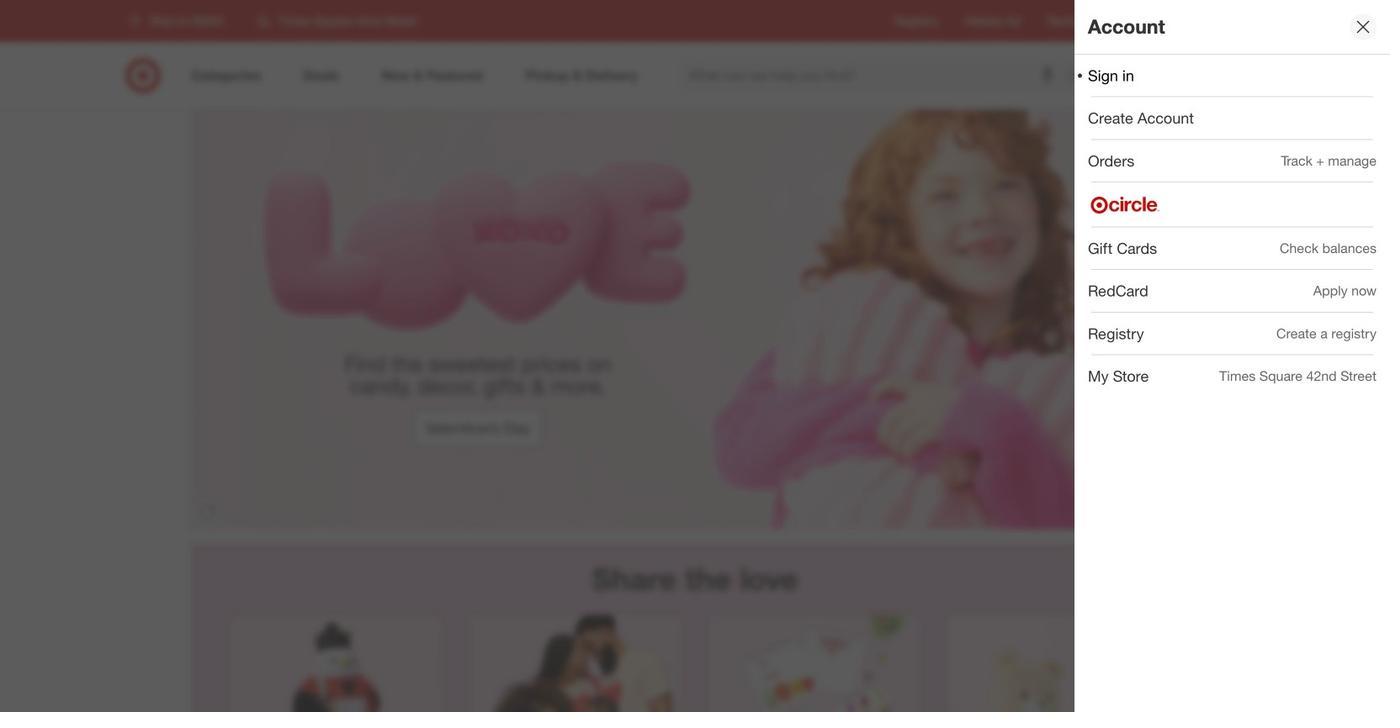 Task type: locate. For each thing, give the bounding box(es) containing it.
dialog
[[1075, 0, 1390, 713]]



Task type: vqa. For each thing, say whether or not it's contained in the screenshot.
the topmost '5'
no



Task type: describe. For each thing, give the bounding box(es) containing it.
What can we help you find? suggestions appear below search field
[[679, 57, 1071, 94]]

love image
[[190, 109, 1200, 530]]



